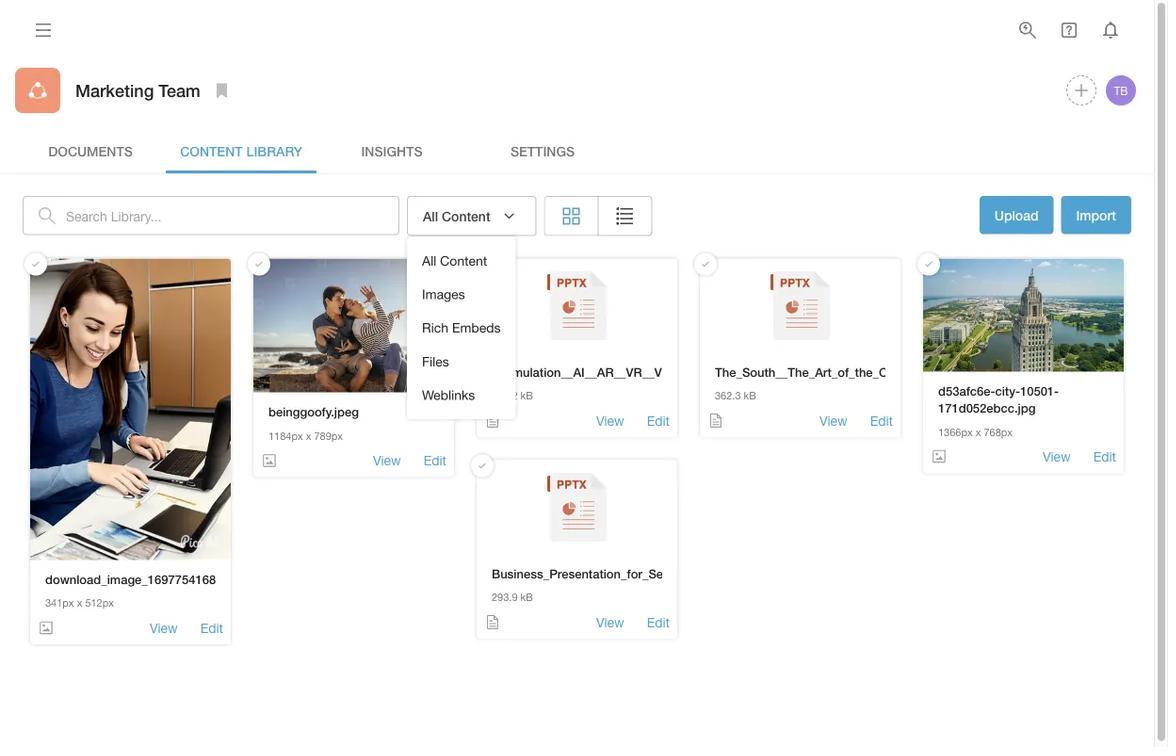 Task type: describe. For each thing, give the bounding box(es) containing it.
rich embeds
[[422, 320, 501, 336]]

import
[[1077, 207, 1117, 223]]

bookmark image
[[211, 79, 233, 102]]

the_south__the_art_of_the_cypress.pptx
[[715, 365, 955, 380]]

marketing team
[[75, 80, 200, 100]]

insights link
[[317, 128, 467, 173]]

download_image_1697754168778.png image
[[30, 259, 231, 560]]

edit for download_image_1697754168778.png
[[200, 620, 223, 636]]

x for download_image_1697754168778.png
[[77, 597, 82, 609]]

1184px x 789px
[[269, 430, 343, 442]]

view for d53afc6e-city-10501- 171d052ebcc.jpg
[[1043, 449, 1071, 465]]

edit for business_presentation_for_serious_business.pptx
[[647, 615, 670, 630]]

all content for second the all content button from the bottom
[[423, 208, 491, 224]]

x for beinggoofy.jpeg
[[306, 430, 311, 442]]

362.3
[[715, 390, 741, 402]]

293.9 kb
[[492, 592, 533, 604]]

view link for d53afc6e-city-10501- 171d052ebcc.jpg
[[1043, 448, 1071, 466]]

images
[[422, 287, 465, 302]]

edit link for beinggoofy.jpeg
[[424, 451, 447, 470]]

marketing
[[75, 80, 154, 100]]

1366px
[[939, 426, 973, 438]]

documents link
[[15, 128, 166, 173]]

settings
[[511, 143, 575, 159]]

view for download_image_1697754168778.png
[[150, 620, 178, 636]]

beinggoofy.jpeg
[[269, 405, 359, 420]]

kb for the_south__the_art_of_the_cypress.pptx
[[744, 390, 757, 402]]

d53afc6e-city-10501- 171d052ebcc.jpg
[[939, 384, 1060, 416]]

x for d53afc6e-city-10501- 171d052ebcc.jpg
[[976, 426, 982, 438]]

rich embeds button
[[407, 311, 516, 345]]

weblinks button
[[407, 378, 516, 412]]

d53afc6e city 10501 171d052ebcc.jpg image
[[924, 259, 1124, 372]]

302.2 kb
[[492, 390, 533, 402]]

341px x 512px
[[45, 597, 114, 609]]

edit link for the_south__the_art_of_the_cypress.pptx
[[871, 412, 894, 430]]

edit for beinggoofy.jpeg
[[424, 453, 447, 468]]

library
[[246, 143, 302, 159]]

business_presentation_for_serious_business.pptx
[[492, 567, 778, 582]]

all content for 2nd the all content button
[[422, 253, 488, 269]]

view for business_presentation_for_serious_business.pptx
[[597, 615, 625, 630]]

302.2
[[492, 390, 518, 402]]

content library
[[180, 143, 302, 159]]

1184px
[[269, 430, 303, 442]]

content for 2nd the all content button
[[440, 253, 488, 269]]



Task type: vqa. For each thing, say whether or not it's contained in the screenshot.


Task type: locate. For each thing, give the bounding box(es) containing it.
view link for the_south__the_art_of_the_cypress.pptx
[[820, 412, 848, 430]]

view link for download_image_1697754168778.png
[[150, 619, 178, 637]]

view for beinggoofy.jpeg
[[373, 453, 401, 468]]

all content
[[423, 208, 491, 224], [422, 253, 488, 269]]

all up images
[[422, 253, 437, 269]]

x
[[976, 426, 982, 438], [306, 430, 311, 442], [77, 597, 82, 609]]

beinggoofy.jpeg image
[[254, 259, 454, 393]]

1 vertical spatial content
[[442, 208, 491, 224]]

1 vertical spatial all
[[422, 253, 437, 269]]

all content button
[[407, 196, 537, 236], [407, 244, 516, 278]]

all for second the all content button from the bottom
[[423, 208, 438, 224]]

Search Library... search field
[[66, 196, 400, 235]]

import button
[[1062, 196, 1132, 234]]

upload
[[995, 207, 1039, 223]]

insights
[[361, 143, 423, 159]]

group
[[544, 196, 653, 236]]

city-
[[996, 384, 1021, 399]]

view
[[597, 413, 625, 429], [820, 413, 848, 429], [1043, 449, 1071, 465], [373, 453, 401, 468], [597, 615, 625, 630], [150, 620, 178, 636]]

edit link
[[647, 412, 670, 430], [871, 412, 894, 430], [1094, 448, 1117, 466], [424, 451, 447, 470], [647, 613, 670, 632], [200, 619, 223, 637]]

team
[[159, 80, 200, 100]]

content inside 'link'
[[180, 143, 243, 159]]

files
[[422, 354, 449, 369]]

rich
[[422, 320, 449, 336]]

293.9
[[492, 592, 518, 604]]

x left 789px
[[306, 430, 311, 442]]

362.3 kb
[[715, 390, 757, 402]]

download_image_1697754168778.png
[[45, 572, 262, 587]]

0 vertical spatial all content button
[[407, 196, 537, 236]]

2 all content button from the top
[[407, 244, 516, 278]]

2 horizontal spatial x
[[976, 426, 982, 438]]

1 vertical spatial all content
[[422, 253, 488, 269]]

0 vertical spatial all
[[423, 208, 438, 224]]

view link
[[597, 412, 625, 430], [820, 412, 848, 430], [1043, 448, 1071, 466], [373, 451, 401, 470], [597, 613, 625, 632], [150, 619, 178, 637]]

x left 512px
[[77, 597, 82, 609]]

1 vertical spatial all content button
[[407, 244, 516, 278]]

all content button up images
[[407, 244, 516, 278]]

kb right "302.2"
[[521, 390, 533, 402]]

all for 2nd the all content button
[[422, 253, 437, 269]]

weblinks
[[422, 387, 475, 403]]

view link for beinggoofy.jpeg
[[373, 451, 401, 470]]

edit for the_south__the_art_of_the_cypress.pptx
[[871, 413, 894, 429]]

content library link
[[166, 128, 317, 173]]

files button
[[407, 345, 516, 378]]

content
[[180, 143, 243, 159], [442, 208, 491, 224], [440, 253, 488, 269]]

tb button
[[1104, 73, 1140, 108]]

tab list containing documents
[[15, 128, 1140, 173]]

embeds
[[452, 320, 501, 336]]

all
[[423, 208, 438, 224], [422, 253, 437, 269]]

512px
[[85, 597, 114, 609]]

kb right 362.3
[[744, 390, 757, 402]]

kb right 293.9 on the left of the page
[[521, 592, 533, 604]]

341px
[[45, 597, 74, 609]]

789px
[[314, 430, 343, 442]]

content for second the all content button from the bottom
[[442, 208, 491, 224]]

d53afc6e-
[[939, 384, 996, 399]]

tb
[[1114, 84, 1129, 97]]

all down insights link in the left top of the page
[[423, 208, 438, 224]]

edit link for d53afc6e-city-10501- 171d052ebcc.jpg
[[1094, 448, 1117, 466]]

10501-
[[1021, 384, 1060, 399]]

1366px x 768px
[[939, 426, 1013, 438]]

tab list
[[15, 128, 1140, 173]]

view link for business_presentation_for_serious_business.pptx
[[597, 613, 625, 632]]

x left the 768px
[[976, 426, 982, 438]]

2 vertical spatial content
[[440, 253, 488, 269]]

edit link for download_image_1697754168778.png
[[200, 619, 223, 637]]

kb
[[521, 390, 533, 402], [744, 390, 757, 402], [521, 592, 533, 604]]

768px
[[984, 426, 1013, 438]]

0 vertical spatial content
[[180, 143, 243, 159]]

edit for d53afc6e-city-10501- 171d052ebcc.jpg
[[1094, 449, 1117, 465]]

0 horizontal spatial x
[[77, 597, 82, 609]]

1 all content button from the top
[[407, 196, 537, 236]]

edit
[[647, 413, 670, 429], [871, 413, 894, 429], [1094, 449, 1117, 465], [424, 453, 447, 468], [647, 615, 670, 630], [200, 620, 223, 636]]

1 horizontal spatial x
[[306, 430, 311, 442]]

upload button
[[980, 196, 1054, 236], [980, 196, 1054, 234]]

documents
[[48, 143, 133, 159]]

images button
[[407, 278, 516, 311]]

0 vertical spatial all content
[[423, 208, 491, 224]]

edit link for business_presentation_for_serious_business.pptx
[[647, 613, 670, 632]]

171d052ebcc.jpg
[[939, 401, 1036, 416]]

kb for business_presentation_for_serious_business.pptx
[[521, 592, 533, 604]]

settings link
[[467, 128, 618, 173]]

view for the_south__the_art_of_the_cypress.pptx
[[820, 413, 848, 429]]

all content button up "images" button
[[407, 196, 537, 236]]



